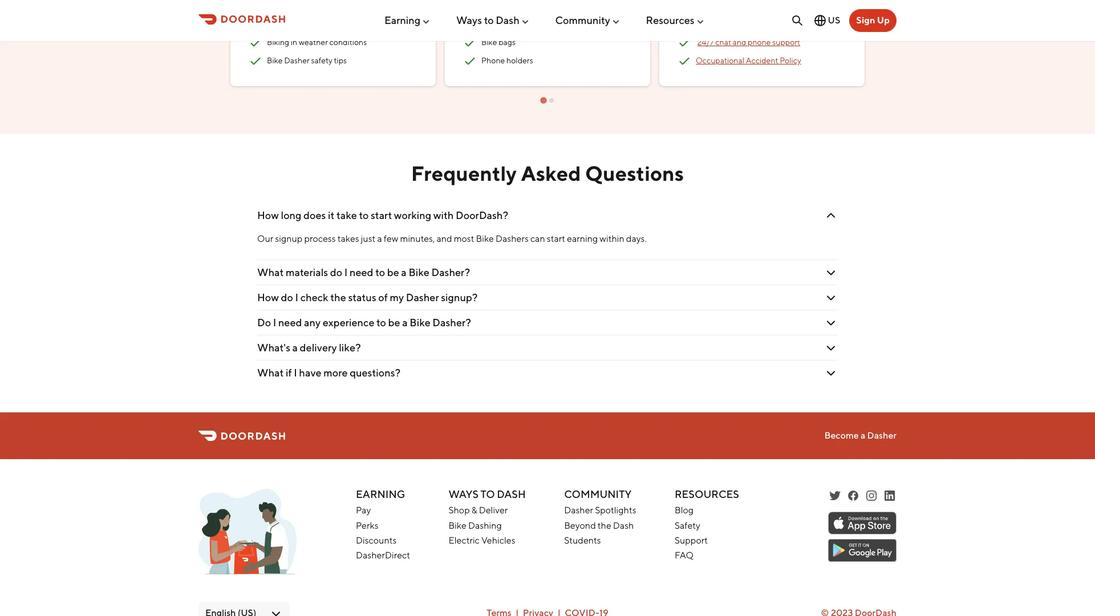 Task type: describe. For each thing, give the bounding box(es) containing it.
materials
[[286, 267, 328, 279]]

ways for ways to dash shop & deliver bike dashing electric vehicles
[[449, 489, 479, 501]]

do i need any experience to be a bike dasher?
[[257, 317, 471, 329]]

safedash link
[[698, 19, 732, 29]]

check mark image for bike
[[463, 36, 477, 49]]

24/7 chat and phone support
[[698, 38, 801, 47]]

a inside become a dasher link
[[861, 430, 866, 441]]

1 horizontal spatial need
[[350, 267, 374, 279]]

dashing
[[325, 19, 353, 29]]

dasher inside community dasher spotlights beyond the dash students
[[565, 505, 594, 516]]

what if i have more questions?
[[257, 367, 401, 379]]

1 vertical spatial need
[[278, 317, 302, 329]]

check mark image left helmets
[[463, 17, 477, 31]]

dash for ways to dash
[[496, 14, 520, 26]]

earning for earning
[[385, 14, 421, 26]]

take
[[337, 210, 357, 221]]

1 horizontal spatial start
[[547, 233, 566, 244]]

a up my
[[401, 267, 407, 279]]

process
[[304, 233, 336, 244]]

takes
[[338, 233, 359, 244]]

dasher? for do i need any experience to be a bike dasher?
[[433, 317, 471, 329]]

community dasher spotlights beyond the dash students
[[565, 489, 637, 546]]

chat
[[716, 38, 732, 47]]

resources for resources
[[646, 14, 695, 26]]

with inside know before you go region
[[291, 19, 306, 29]]

policy
[[780, 56, 802, 65]]

faq link
[[675, 550, 694, 561]]

what's a delivery like?
[[257, 342, 361, 354]]

tips
[[334, 56, 347, 65]]

our signup process takes just a few minutes, and most bike dashers can start earning within days.
[[257, 233, 647, 244]]

students link
[[565, 535, 601, 546]]

minutes,
[[400, 233, 435, 244]]

frequently asked questions
[[411, 161, 684, 185]]

0 horizontal spatial and
[[437, 233, 452, 244]]

weather
[[299, 38, 328, 47]]

community for community
[[556, 14, 611, 26]]

most
[[454, 233, 475, 244]]

safety inside resources blog safety support faq
[[675, 520, 701, 531]]

what for what if i have more questions?
[[257, 367, 284, 379]]

&
[[472, 505, 478, 516]]

support
[[773, 38, 801, 47]]

deliver
[[479, 505, 508, 516]]

earning link
[[385, 10, 431, 31]]

check mark image for safety
[[249, 17, 263, 31]]

safety with bike dashing
[[267, 19, 353, 29]]

signup
[[275, 233, 303, 244]]

chevron down image for what materials do i need to be a bike dasher?
[[825, 266, 839, 279]]

discounts link
[[356, 535, 397, 546]]

be for need
[[387, 267, 399, 279]]

earning pay perks discounts dasherdirect
[[356, 489, 410, 561]]

perks link
[[356, 520, 379, 531]]

3 chevron down image from the top
[[825, 341, 839, 355]]

earning for earning pay perks discounts dasherdirect
[[356, 489, 405, 501]]

bike dashing link
[[449, 520, 502, 531]]

phone
[[748, 38, 772, 47]]

bags
[[499, 38, 516, 47]]

doordash?
[[456, 210, 509, 221]]

of
[[379, 292, 388, 304]]

occupational accident policy link
[[696, 56, 802, 65]]

sign up
[[857, 15, 890, 26]]

shop
[[449, 505, 470, 516]]

what for what materials do i need to be a bike dasher?
[[257, 267, 284, 279]]

ways to dash shop & deliver bike dashing electric vehicles
[[449, 489, 526, 546]]

in
[[291, 38, 298, 47]]

0 horizontal spatial start
[[371, 210, 392, 221]]

to inside ways to dash shop & deliver bike dashing electric vehicles
[[481, 489, 495, 501]]

conditions
[[330, 38, 367, 47]]

faq
[[675, 550, 694, 561]]

dash for ways to dash shop & deliver bike dashing electric vehicles
[[497, 489, 526, 501]]

dash inside community dasher spotlights beyond the dash students
[[614, 520, 634, 531]]

biking in weather conditions
[[267, 38, 367, 47]]

a right what's
[[293, 342, 298, 354]]

be for experience
[[388, 317, 401, 329]]

and inside know before you go region
[[733, 38, 747, 47]]

to up bike bags
[[484, 14, 494, 26]]

just
[[361, 233, 376, 244]]

check mark image left occupational on the top right of page
[[678, 54, 692, 68]]

bike bags
[[482, 38, 518, 47]]

linkedin image
[[884, 489, 897, 503]]

shop & deliver link
[[449, 505, 508, 516]]

can
[[531, 233, 546, 244]]

vehicles
[[482, 535, 516, 546]]

my
[[390, 292, 404, 304]]

dasher right my
[[406, 292, 439, 304]]

check mark image for biking
[[249, 36, 263, 49]]

check mark image down sign up button
[[893, 36, 906, 49]]

beyond the dash link
[[565, 520, 634, 531]]

blog link
[[675, 505, 694, 516]]

dasher inside become a dasher link
[[868, 430, 897, 441]]

check mark image left the 24/7
[[678, 36, 692, 49]]

helmets
[[482, 19, 512, 29]]

holders
[[507, 56, 534, 65]]

resources blog safety support faq
[[675, 489, 740, 561]]

facebook image
[[847, 489, 861, 503]]

become a dasher link
[[825, 430, 897, 441]]

globe line image
[[814, 14, 827, 27]]

chevron down image for do i need any experience to be a bike dasher?
[[825, 316, 839, 330]]

phone holders
[[482, 56, 534, 65]]

delivery
[[300, 342, 337, 354]]

how do i check the status of my dasher signup?
[[257, 292, 478, 304]]

ways to dash link
[[457, 10, 530, 31]]

sign
[[857, 15, 876, 26]]

twitter link
[[829, 489, 843, 503]]

have
[[299, 367, 322, 379]]

linkedin link
[[884, 489, 897, 503]]

safety link
[[675, 520, 701, 531]]

check
[[301, 292, 329, 304]]

i left check
[[295, 292, 299, 304]]

safety
[[311, 56, 333, 65]]

beyond
[[565, 520, 596, 531]]

support
[[675, 535, 708, 546]]

long
[[281, 210, 302, 221]]

chevron down image for questions?
[[825, 366, 839, 380]]

dasher inside know before you go region
[[284, 56, 310, 65]]

check mark image for phone
[[463, 54, 477, 68]]

i right if
[[294, 367, 297, 379]]

does
[[304, 210, 326, 221]]

become
[[825, 430, 859, 441]]



Task type: locate. For each thing, give the bounding box(es) containing it.
working
[[394, 210, 432, 221]]

check mark image right up
[[893, 17, 906, 31]]

1 horizontal spatial the
[[598, 520, 612, 531]]

and right chat
[[733, 38, 747, 47]]

status
[[348, 292, 377, 304]]

i up how do i check the status of my dasher signup?
[[345, 267, 348, 279]]

to up of
[[376, 267, 385, 279]]

the for check
[[331, 292, 346, 304]]

discounts
[[356, 535, 397, 546]]

1 vertical spatial ways
[[449, 489, 479, 501]]

bike
[[308, 19, 323, 29]]

what down our
[[257, 267, 284, 279]]

to for take
[[359, 210, 369, 221]]

a left few
[[378, 233, 382, 244]]

1 horizontal spatial with
[[434, 210, 454, 221]]

dasher? for what materials do i need to be a bike dasher?
[[432, 267, 470, 279]]

a down my
[[403, 317, 408, 329]]

0 vertical spatial be
[[387, 267, 399, 279]]

1 horizontal spatial and
[[733, 38, 747, 47]]

dash up deliver
[[497, 489, 526, 501]]

resources up blog
[[675, 489, 740, 501]]

1 chevron down image from the top
[[825, 209, 839, 222]]

ways
[[457, 14, 482, 26], [449, 489, 479, 501]]

twitter image
[[829, 489, 843, 503]]

24/7
[[698, 38, 714, 47]]

safety
[[267, 19, 290, 29], [675, 520, 701, 531]]

dasher? up the signup?
[[432, 267, 470, 279]]

dash
[[496, 14, 520, 26], [497, 489, 526, 501], [614, 520, 634, 531]]

dashing
[[469, 520, 502, 531]]

asked
[[521, 161, 581, 185]]

like?
[[339, 342, 361, 354]]

to for need
[[376, 267, 385, 279]]

electric
[[449, 535, 480, 546]]

it
[[328, 210, 335, 221]]

what
[[257, 267, 284, 279], [257, 367, 284, 379]]

instagram image
[[865, 489, 879, 503]]

community for community dasher spotlights beyond the dash students
[[565, 489, 632, 501]]

dasher down in
[[284, 56, 310, 65]]

chevron down image for to
[[825, 209, 839, 222]]

start right can
[[547, 233, 566, 244]]

more
[[324, 367, 348, 379]]

0 vertical spatial earning
[[385, 14, 421, 26]]

ways inside ways to dash shop & deliver bike dashing electric vehicles
[[449, 489, 479, 501]]

be down my
[[388, 317, 401, 329]]

biking
[[267, 38, 290, 47]]

what materials do i need to be a bike dasher?
[[257, 267, 470, 279]]

the inside community dasher spotlights beyond the dash students
[[598, 520, 612, 531]]

check mark image left "bike dasher safety tips"
[[249, 54, 263, 68]]

occupational
[[696, 56, 745, 65]]

dash down "spotlights"
[[614, 520, 634, 531]]

earning inside the earning pay perks discounts dasherdirect
[[356, 489, 405, 501]]

up
[[878, 15, 890, 26]]

1 vertical spatial the
[[598, 520, 612, 531]]

how long does it take to start working with doordash?
[[257, 210, 509, 221]]

1 how from the top
[[257, 210, 279, 221]]

resources link
[[646, 10, 705, 31]]

dasherdirect link
[[356, 550, 410, 561]]

resources left safedash
[[646, 14, 695, 26]]

frequently
[[411, 161, 517, 185]]

0 horizontal spatial do
[[281, 292, 293, 304]]

check mark image
[[893, 17, 906, 31], [678, 36, 692, 49], [893, 36, 906, 49], [249, 54, 263, 68], [678, 54, 692, 68]]

1 vertical spatial safety
[[675, 520, 701, 531]]

community inside community dasher spotlights beyond the dash students
[[565, 489, 632, 501]]

0 vertical spatial dasher?
[[432, 267, 470, 279]]

how for how do i check the status of my dasher signup?
[[257, 292, 279, 304]]

with left bike
[[291, 19, 306, 29]]

0 vertical spatial dash
[[496, 14, 520, 26]]

safety down blog
[[675, 520, 701, 531]]

resources for resources blog safety support faq
[[675, 489, 740, 501]]

perks
[[356, 520, 379, 531]]

with up the our signup process takes just a few minutes, and most bike dashers can start earning within days.
[[434, 210, 454, 221]]

earning
[[385, 14, 421, 26], [356, 489, 405, 501]]

blog
[[675, 505, 694, 516]]

1 what from the top
[[257, 267, 284, 279]]

check mark image left "phone"
[[463, 54, 477, 68]]

dasherdirect
[[356, 550, 410, 561]]

1 vertical spatial earning
[[356, 489, 405, 501]]

the for beyond
[[598, 520, 612, 531]]

2 vertical spatial dash
[[614, 520, 634, 531]]

know before you go region
[[226, 0, 1096, 104]]

0 vertical spatial and
[[733, 38, 747, 47]]

electric vehicles link
[[449, 535, 516, 546]]

dasher?
[[432, 267, 470, 279], [433, 317, 471, 329]]

within
[[600, 233, 625, 244]]

google play image
[[829, 540, 897, 562]]

1 horizontal spatial safety
[[675, 520, 701, 531]]

0 vertical spatial the
[[331, 292, 346, 304]]

dasher up beyond
[[565, 505, 594, 516]]

1 vertical spatial what
[[257, 367, 284, 379]]

0 vertical spatial community
[[556, 14, 611, 26]]

0 horizontal spatial the
[[331, 292, 346, 304]]

ways to dash
[[457, 14, 520, 26]]

community
[[556, 14, 611, 26], [565, 489, 632, 501]]

doordash for merchants image
[[199, 489, 297, 581]]

0 horizontal spatial safety
[[267, 19, 290, 29]]

2 chevron down image from the top
[[825, 291, 839, 305]]

and left most
[[437, 233, 452, 244]]

safety inside know before you go region
[[267, 19, 290, 29]]

instagram link
[[865, 489, 879, 503]]

us
[[829, 15, 841, 26]]

how up do
[[257, 292, 279, 304]]

to down of
[[377, 317, 386, 329]]

0 vertical spatial start
[[371, 210, 392, 221]]

community link
[[556, 10, 621, 31]]

start up few
[[371, 210, 392, 221]]

check mark image
[[249, 17, 263, 31], [463, 17, 477, 31], [678, 17, 692, 31], [249, 36, 263, 49], [463, 36, 477, 49], [463, 54, 477, 68]]

1 vertical spatial community
[[565, 489, 632, 501]]

what left if
[[257, 367, 284, 379]]

1 vertical spatial with
[[434, 210, 454, 221]]

the right check
[[331, 292, 346, 304]]

ways for ways to dash
[[457, 14, 482, 26]]

0 vertical spatial resources
[[646, 14, 695, 26]]

earning
[[567, 233, 598, 244]]

phone
[[482, 56, 505, 65]]

our
[[257, 233, 274, 244]]

0 vertical spatial how
[[257, 210, 279, 221]]

days.
[[627, 233, 647, 244]]

0 vertical spatial ways
[[457, 14, 482, 26]]

1 vertical spatial do
[[281, 292, 293, 304]]

spotlights
[[595, 505, 637, 516]]

0 vertical spatial what
[[257, 267, 284, 279]]

0 horizontal spatial need
[[278, 317, 302, 329]]

2 how from the top
[[257, 292, 279, 304]]

chevron down image
[[825, 266, 839, 279], [825, 316, 839, 330]]

1 vertical spatial and
[[437, 233, 452, 244]]

pay
[[356, 505, 371, 516]]

pay link
[[356, 505, 371, 516]]

how left long
[[257, 210, 279, 221]]

bike inside ways to dash shop & deliver bike dashing electric vehicles
[[449, 520, 467, 531]]

chevron down image
[[825, 209, 839, 222], [825, 291, 839, 305], [825, 341, 839, 355], [825, 366, 839, 380]]

become a dasher
[[825, 430, 897, 441]]

1 vertical spatial chevron down image
[[825, 316, 839, 330]]

check mark image left biking
[[249, 36, 263, 49]]

support link
[[675, 535, 708, 546]]

bike
[[482, 38, 497, 47], [267, 56, 283, 65], [476, 233, 494, 244], [409, 267, 430, 279], [410, 317, 431, 329], [449, 520, 467, 531]]

1 vertical spatial how
[[257, 292, 279, 304]]

signup?
[[441, 292, 478, 304]]

dashers
[[496, 233, 529, 244]]

0 vertical spatial safety
[[267, 19, 290, 29]]

1 vertical spatial resources
[[675, 489, 740, 501]]

dasher
[[284, 56, 310, 65], [406, 292, 439, 304], [868, 430, 897, 441], [565, 505, 594, 516]]

0 vertical spatial need
[[350, 267, 374, 279]]

0 vertical spatial with
[[291, 19, 306, 29]]

dasher? down the signup?
[[433, 317, 471, 329]]

sign up button
[[850, 9, 897, 32]]

what's
[[257, 342, 291, 354]]

to for experience
[[377, 317, 386, 329]]

1 vertical spatial start
[[547, 233, 566, 244]]

to right take
[[359, 210, 369, 221]]

to up deliver
[[481, 489, 495, 501]]

experience
[[323, 317, 375, 329]]

accident
[[746, 56, 779, 65]]

how for how long does it take to start working with doordash?
[[257, 210, 279, 221]]

safety up biking
[[267, 19, 290, 29]]

2 chevron down image from the top
[[825, 316, 839, 330]]

dash up bags on the top of page
[[496, 14, 520, 26]]

students
[[565, 535, 601, 546]]

dasher right become
[[868, 430, 897, 441]]

need left any on the bottom of page
[[278, 317, 302, 329]]

select a slide to show tab list
[[226, 95, 870, 104]]

app store image
[[829, 512, 897, 535]]

24/7 chat and phone support link
[[698, 38, 801, 47]]

chevron down image for status
[[825, 291, 839, 305]]

0 vertical spatial do
[[330, 267, 343, 279]]

1 chevron down image from the top
[[825, 266, 839, 279]]

a
[[378, 233, 382, 244], [401, 267, 407, 279], [403, 317, 408, 329], [293, 342, 298, 354], [861, 430, 866, 441]]

1 vertical spatial dash
[[497, 489, 526, 501]]

do left check
[[281, 292, 293, 304]]

few
[[384, 233, 399, 244]]

check mark image left 'safety with bike dashing'
[[249, 17, 263, 31]]

i
[[345, 267, 348, 279], [295, 292, 299, 304], [273, 317, 276, 329], [294, 367, 297, 379]]

occupational accident policy
[[696, 56, 802, 65]]

check mark image left safedash
[[678, 17, 692, 31]]

ways up bike bags
[[457, 14, 482, 26]]

0 horizontal spatial with
[[291, 19, 306, 29]]

do right materials
[[330, 267, 343, 279]]

1 vertical spatial dasher?
[[433, 317, 471, 329]]

need up status
[[350, 267, 374, 279]]

i right do
[[273, 317, 276, 329]]

4 chevron down image from the top
[[825, 366, 839, 380]]

0 vertical spatial chevron down image
[[825, 266, 839, 279]]

check mark image down ways to dash
[[463, 36, 477, 49]]

be up my
[[387, 267, 399, 279]]

the down dasher spotlights link
[[598, 520, 612, 531]]

ways up shop
[[449, 489, 479, 501]]

questions
[[586, 161, 684, 185]]

a right become
[[861, 430, 866, 441]]

1 vertical spatial be
[[388, 317, 401, 329]]

dasher spotlights link
[[565, 505, 637, 516]]

dash inside ways to dash shop & deliver bike dashing electric vehicles
[[497, 489, 526, 501]]

1 horizontal spatial do
[[330, 267, 343, 279]]

2 what from the top
[[257, 367, 284, 379]]

if
[[286, 367, 292, 379]]



Task type: vqa. For each thing, say whether or not it's contained in the screenshot.
"paid"
no



